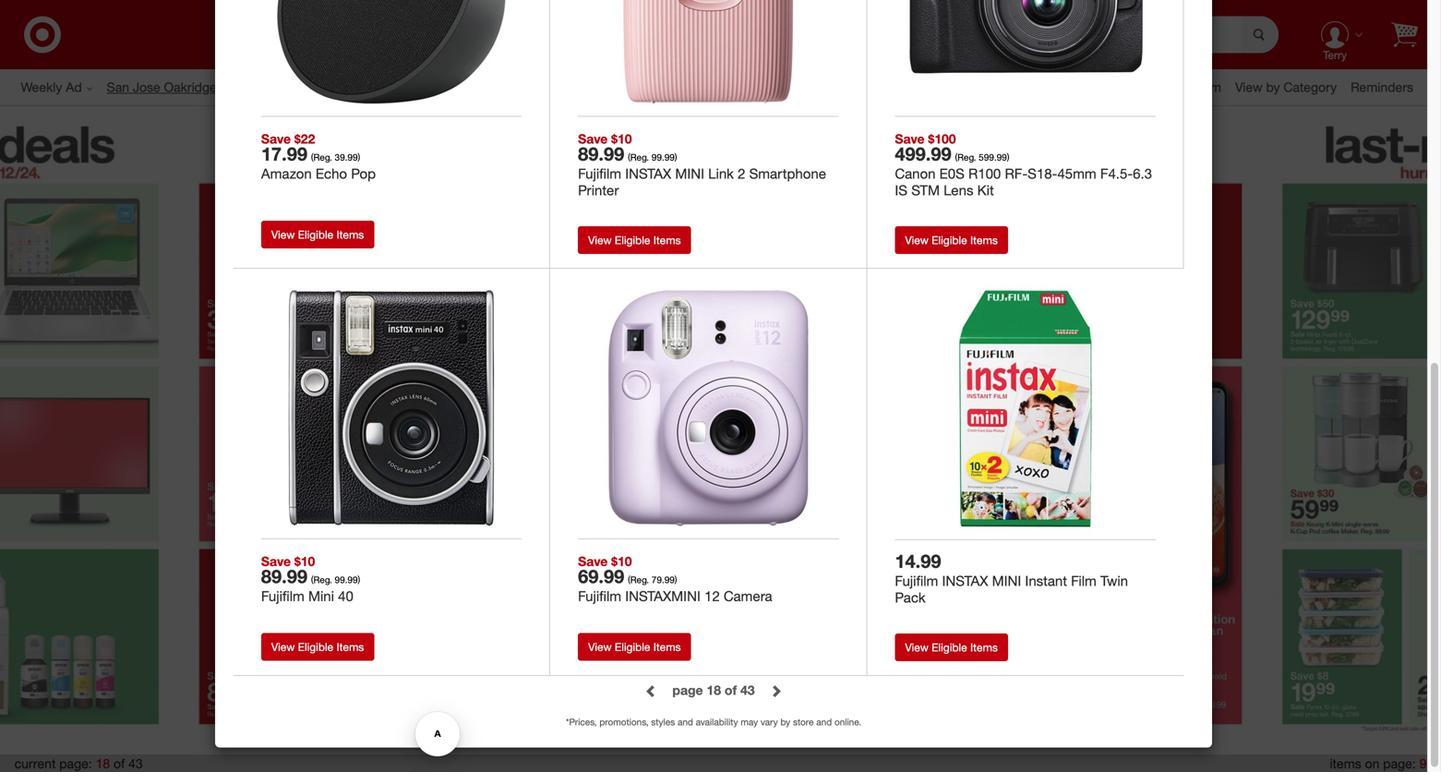 Task type: vqa. For each thing, say whether or not it's contained in the screenshot.


Task type: describe. For each thing, give the bounding box(es) containing it.
amazon
[[261, 165, 312, 182]]

current page: 18 of 43
[[14, 755, 143, 772]]

prices,
[[569, 716, 597, 728]]

may
[[741, 716, 758, 728]]

category
[[1284, 79, 1337, 95]]

view for save $22 17.99 (reg. 39.99) amazon echo pop
[[271, 228, 295, 241]]

save for canon e0s r100 rf-s18-45mm f4.5-6.3 is stm lens kit
[[895, 131, 925, 147]]

view by category
[[1236, 79, 1337, 95]]

14.99 fujifilm instax mini instant film twin pack
[[895, 550, 1129, 606]]

on
[[1365, 755, 1380, 772]]

9
[[1420, 755, 1427, 772]]

save for fujifilm instax mini link 2 smartphone printer
[[578, 131, 608, 147]]

zoom link
[[1188, 78, 1236, 97]]

fujifilm for fujifilm instax mini link 2 smartphone printer
[[578, 165, 622, 182]]

0 vertical spatial by
[[1267, 79, 1280, 95]]

$22
[[294, 131, 315, 147]]

weekly ad
[[21, 79, 82, 95]]

lens
[[944, 181, 974, 198]]

45mm
[[1058, 165, 1097, 182]]

oakridge
[[164, 79, 217, 95]]

vary
[[761, 716, 778, 728]]

39.99)
[[335, 151, 360, 163]]

599.99)
[[979, 151, 1010, 163]]

fujifilm instaxmini 12 camera image
[[585, 284, 832, 532]]

2 page: from the left
[[1384, 755, 1416, 772]]

99.99) for 40
[[335, 574, 360, 586]]

stm
[[912, 181, 940, 198]]

eligible for save $10 89.99 (reg. 99.99) fujifilm mini 40
[[298, 640, 334, 654]]

$10 for instaxmini
[[611, 553, 632, 569]]

promotions,
[[600, 716, 649, 728]]

san jose oakridge
[[107, 79, 217, 95]]

1 horizontal spatial 43
[[741, 682, 755, 698]]

canon
[[895, 165, 936, 182]]

1 vertical spatial of
[[114, 755, 125, 772]]

save $10 89.99 (reg. 99.99) fujifilm instax mini link 2 smartphone printer
[[578, 131, 826, 198]]

film
[[1071, 572, 1097, 589]]

0 vertical spatial of
[[725, 682, 737, 698]]

amazon echo pop link
[[261, 165, 522, 182]]

fujifilm instaxmini 12 camera link
[[578, 588, 839, 605]]

prices
[[464, 73, 528, 101]]

items for save $10 69.99 (reg. 79.99) fujifilm instaxmini 12 camera
[[654, 640, 681, 654]]

printer
[[578, 181, 619, 198]]

store
[[793, 716, 814, 728]]

items
[[1330, 755, 1362, 772]]

go to target.com image
[[24, 16, 61, 53]]

view eligible items for save $100 499.99 (reg. 599.99) canon e0s r100 rf-s18-45mm f4.5-6.3 is stm lens kit
[[905, 233, 998, 247]]

fujifilm for fujifilm instaxmini 12 camera
[[578, 588, 622, 605]]

2 dec from the left
[[685, 73, 727, 101]]

24
[[733, 73, 759, 101]]

view eligible items for 14.99 fujifilm instax mini instant film twin pack
[[905, 641, 998, 654]]

zoom-in element
[[1188, 79, 1222, 95]]

40
[[338, 588, 354, 605]]

pack
[[895, 589, 926, 606]]

save $22 17.99 (reg. 39.99) amazon echo pop
[[261, 131, 376, 182]]

instax inside 14.99 fujifilm instax mini instant film twin pack
[[942, 572, 989, 589]]

save $100 499.99 (reg. 599.99) canon e0s r100 rf-s18-45mm f4.5-6.3 is stm lens kit
[[895, 131, 1153, 198]]

fujifilm instax mini link 2 smartphone printer link
[[578, 165, 839, 198]]

-
[[670, 73, 679, 101]]

6.3
[[1133, 165, 1153, 182]]

save for fujifilm mini 40
[[261, 553, 291, 569]]

fujifilm instax mini link 2 smartphone printer image
[[585, 0, 832, 109]]

canon e0s r100 rf-s18-45mm f4.5-6.3 is stm lens kit link
[[895, 165, 1156, 198]]

valid
[[535, 73, 583, 101]]

view for save $10 89.99 (reg. 99.99) fujifilm mini 40
[[271, 640, 295, 654]]

r100
[[969, 165, 1001, 182]]

current
[[14, 755, 56, 772]]

reminders link
[[1351, 78, 1428, 97]]

12
[[705, 588, 720, 605]]

*
[[566, 716, 569, 728]]

page 18 of 43
[[673, 682, 755, 698]]

fujifilm for fujifilm mini 40
[[261, 588, 305, 605]]

14.99
[[895, 550, 941, 572]]

is
[[895, 181, 908, 198]]

$10 for mini
[[294, 553, 315, 569]]

chevron right image
[[770, 685, 783, 698]]

items for save $10 89.99 (reg. 99.99) fujifilm mini 40
[[337, 640, 364, 654]]

rf-
[[1005, 165, 1028, 182]]

(reg. for echo
[[311, 151, 332, 163]]

(reg. for instaxmini
[[628, 574, 649, 586]]

page 20 image
[[1263, 116, 1442, 745]]

$10 for instax
[[611, 131, 632, 147]]

s18-
[[1028, 165, 1058, 182]]



Task type: locate. For each thing, give the bounding box(es) containing it.
pop
[[351, 165, 376, 182]]

0 horizontal spatial page:
[[59, 755, 92, 772]]

1 vertical spatial 43
[[128, 755, 143, 772]]

items down pop
[[337, 228, 364, 241]]

view eligible items down lens
[[905, 233, 998, 247]]

view
[[1236, 79, 1263, 95], [271, 228, 295, 241], [588, 233, 612, 247], [905, 233, 929, 247], [271, 640, 295, 654], [588, 640, 612, 654], [905, 641, 929, 654]]

page 18 of 43 element
[[673, 682, 755, 698]]

1 vertical spatial mini
[[992, 572, 1022, 589]]

save inside save $10 89.99 (reg. 99.99) fujifilm mini 40
[[261, 553, 291, 569]]

99.99) inside save $10 89.99 (reg. 99.99) fujifilm mini 40
[[335, 574, 360, 586]]

twin
[[1101, 572, 1129, 589]]

availability
[[696, 716, 738, 728]]

$10
[[611, 131, 632, 147], [294, 553, 315, 569], [611, 553, 632, 569]]

items up 'chevron left' image
[[654, 640, 681, 654]]

69.99
[[578, 565, 624, 588]]

(reg. left 79.99) on the left bottom
[[628, 574, 649, 586]]

items for save $100 499.99 (reg. 599.99) canon e0s r100 rf-s18-45mm f4.5-6.3 is stm lens kit
[[971, 233, 998, 247]]

form
[[688, 16, 1279, 53]]

eligible down 14.99
[[932, 641, 968, 654]]

$10 up instaxmini
[[611, 553, 632, 569]]

0 horizontal spatial of
[[114, 755, 125, 772]]

fujifilm mini 40 image
[[268, 284, 515, 532]]

prices valid dec 17 - dec 24
[[464, 73, 759, 101]]

0 horizontal spatial 43
[[128, 755, 143, 772]]

weekly
[[21, 79, 62, 95]]

0 horizontal spatial instax
[[625, 165, 672, 182]]

styles
[[651, 716, 675, 728]]

89.99 up printer
[[578, 143, 624, 165]]

mini inside save $10 89.99 (reg. 99.99) fujifilm instax mini link 2 smartphone printer
[[675, 165, 705, 182]]

18 right 'page'
[[707, 682, 721, 698]]

fujifilm inside 14.99 fujifilm instax mini instant film twin pack
[[895, 572, 939, 589]]

eligible for 14.99 fujifilm instax mini instant film twin pack
[[932, 641, 968, 654]]

(reg. inside save $10 89.99 (reg. 99.99) fujifilm instax mini link 2 smartphone printer
[[628, 151, 649, 163]]

(reg.
[[311, 151, 332, 163], [628, 151, 649, 163], [955, 151, 976, 163], [311, 574, 332, 586], [628, 574, 649, 586]]

page: right current
[[59, 755, 92, 772]]

1 horizontal spatial mini
[[992, 572, 1022, 589]]

save inside save $10 69.99 (reg. 79.99) fujifilm instaxmini 12 camera
[[578, 553, 608, 569]]

view by category link
[[1236, 79, 1351, 95]]

0 vertical spatial 18
[[707, 682, 721, 698]]

chevron left image
[[645, 685, 658, 698]]

$10 inside save $10 89.99 (reg. 99.99) fujifilm instax mini link 2 smartphone printer
[[611, 131, 632, 147]]

89.99 for fujifilm instax mini link 2 smartphone printer
[[578, 143, 624, 165]]

view right zoom
[[1236, 79, 1263, 95]]

1 vertical spatial instax
[[942, 572, 989, 589]]

dec left "17"
[[590, 73, 631, 101]]

eligible down mini
[[298, 640, 334, 654]]

(reg. up e0s
[[955, 151, 976, 163]]

1 vertical spatial 89.99
[[261, 565, 307, 588]]

instax inside save $10 89.99 (reg. 99.99) fujifilm instax mini link 2 smartphone printer
[[625, 165, 672, 182]]

1 horizontal spatial 18
[[707, 682, 721, 698]]

$100
[[928, 131, 956, 147]]

instax
[[625, 165, 672, 182], [942, 572, 989, 589]]

dec
[[590, 73, 631, 101], [685, 73, 727, 101]]

ad
[[66, 79, 82, 95]]

by
[[1267, 79, 1280, 95], [781, 716, 791, 728]]

san
[[107, 79, 129, 95]]

save $10 69.99 (reg. 79.99) fujifilm instaxmini 12 camera
[[578, 553, 773, 605]]

instaxmini
[[625, 588, 701, 605]]

page:
[[59, 755, 92, 772], [1384, 755, 1416, 772]]

online.
[[835, 716, 862, 728]]

18
[[707, 682, 721, 698], [96, 755, 110, 772]]

99.99) for mini
[[652, 151, 677, 163]]

canon e0s r100 rf-s18-45mm f4.5-6.3 is stm lens kit image
[[902, 0, 1149, 109]]

of
[[725, 682, 737, 698], [114, 755, 125, 772]]

$10 up mini
[[294, 553, 315, 569]]

save for amazon echo pop
[[261, 131, 291, 147]]

of right current
[[114, 755, 125, 772]]

1 horizontal spatial instax
[[942, 572, 989, 589]]

$10 inside save $10 89.99 (reg. 99.99) fujifilm mini 40
[[294, 553, 315, 569]]

0 vertical spatial 89.99
[[578, 143, 624, 165]]

89.99 for fujifilm mini 40
[[261, 565, 307, 588]]

mini left instant
[[992, 572, 1022, 589]]

1 vertical spatial by
[[781, 716, 791, 728]]

eligible up 'chevron left' image
[[615, 640, 651, 654]]

2 and from the left
[[817, 716, 832, 728]]

save inside save $100 499.99 (reg. 599.99) canon e0s r100 rf-s18-45mm f4.5-6.3 is stm lens kit
[[895, 131, 925, 147]]

save inside save $10 89.99 (reg. 99.99) fujifilm instax mini link 2 smartphone printer
[[578, 131, 608, 147]]

1 horizontal spatial 89.99
[[578, 143, 624, 165]]

f4.5-
[[1101, 165, 1133, 182]]

view down save $10 89.99 (reg. 99.99) fujifilm mini 40
[[271, 640, 295, 654]]

0 vertical spatial 43
[[741, 682, 755, 698]]

view eligible items for save $22 17.99 (reg. 39.99) amazon echo pop
[[271, 228, 364, 241]]

zoom
[[1188, 79, 1222, 95]]

89.99 inside save $10 89.99 (reg. 99.99) fujifilm mini 40
[[261, 565, 307, 588]]

0 horizontal spatial dec
[[590, 73, 631, 101]]

1 dec from the left
[[590, 73, 631, 101]]

499.99
[[895, 143, 952, 165]]

jose
[[133, 79, 160, 95]]

page
[[673, 682, 703, 698]]

weekly ad link
[[21, 78, 107, 96]]

mini
[[308, 588, 334, 605]]

eligible down printer
[[615, 233, 651, 247]]

0 vertical spatial instax
[[625, 165, 672, 182]]

items down kit
[[971, 233, 998, 247]]

items down 40
[[337, 640, 364, 654]]

$10 inside save $10 69.99 (reg. 79.99) fujifilm instaxmini 12 camera
[[611, 553, 632, 569]]

fujifilm inside save $10 69.99 (reg. 79.99) fujifilm instaxmini 12 camera
[[578, 588, 622, 605]]

fujifilm inside save $10 89.99 (reg. 99.99) fujifilm mini 40
[[261, 588, 305, 605]]

1 page: from the left
[[59, 755, 92, 772]]

view down amazon
[[271, 228, 295, 241]]

1 horizontal spatial by
[[1267, 79, 1280, 95]]

eligible for save $10 89.99 (reg. 99.99) fujifilm instax mini link 2 smartphone printer
[[615, 233, 651, 247]]

eligible for save $10 69.99 (reg. 79.99) fujifilm instaxmini 12 camera
[[615, 640, 651, 654]]

view eligible items down pack
[[905, 641, 998, 654]]

view eligible items down echo
[[271, 228, 364, 241]]

view down printer
[[588, 233, 612, 247]]

reminders
[[1351, 79, 1414, 95]]

view down stm
[[905, 233, 929, 247]]

view down pack
[[905, 641, 929, 654]]

eligible down echo
[[298, 228, 334, 241]]

(reg. up mini
[[311, 574, 332, 586]]

0 horizontal spatial and
[[678, 716, 693, 728]]

17.99
[[261, 143, 307, 165]]

89.99 left mini
[[261, 565, 307, 588]]

0 horizontal spatial by
[[781, 716, 791, 728]]

eligible for save $22 17.99 (reg. 39.99) amazon echo pop
[[298, 228, 334, 241]]

by right vary
[[781, 716, 791, 728]]

17
[[638, 73, 663, 101]]

2
[[738, 165, 746, 182]]

view eligible items for save $10 69.99 (reg. 79.99) fujifilm instaxmini 12 camera
[[588, 640, 681, 654]]

items on page: 9
[[1330, 755, 1427, 772]]

(reg. down "17"
[[628, 151, 649, 163]]

(reg. inside save $10 69.99 (reg. 79.99) fujifilm instaxmini 12 camera
[[628, 574, 649, 586]]

(reg. up echo
[[311, 151, 332, 163]]

view for save $100 499.99 (reg. 599.99) canon e0s r100 rf-s18-45mm f4.5-6.3 is stm lens kit
[[905, 233, 929, 247]]

view eligible items down printer
[[588, 233, 681, 247]]

view eligible items down mini
[[271, 640, 364, 654]]

save $10 89.99 (reg. 99.99) fujifilm mini 40
[[261, 553, 360, 605]]

items down fujifilm instax mini instant film twin pack link
[[971, 641, 998, 654]]

items for save $10 89.99 (reg. 99.99) fujifilm instax mini link 2 smartphone printer
[[654, 233, 681, 247]]

eligible for save $100 499.99 (reg. 599.99) canon e0s r100 rf-s18-45mm f4.5-6.3 is stm lens kit
[[932, 233, 968, 247]]

0 vertical spatial mini
[[675, 165, 705, 182]]

view eligible items for save $10 89.99 (reg. 99.99) fujifilm mini 40
[[271, 640, 364, 654]]

0 horizontal spatial 18
[[96, 755, 110, 772]]

dec right -
[[685, 73, 727, 101]]

view eligible items
[[271, 228, 364, 241], [588, 233, 681, 247], [905, 233, 998, 247], [271, 640, 364, 654], [588, 640, 681, 654], [905, 641, 998, 654]]

(reg. inside "save $22 17.99 (reg. 39.99) amazon echo pop"
[[311, 151, 332, 163]]

page 17 image
[[0, 116, 179, 745]]

camera
[[724, 588, 773, 605]]

* prices, promotions, styles and availability may vary by store and online.
[[566, 716, 862, 728]]

items for save $22 17.99 (reg. 39.99) amazon echo pop
[[337, 228, 364, 241]]

43
[[741, 682, 755, 698], [128, 755, 143, 772]]

san jose oakridge link
[[107, 78, 231, 96]]

0 vertical spatial 99.99)
[[652, 151, 677, 163]]

by left category
[[1267, 79, 1280, 95]]

(reg. inside save $100 499.99 (reg. 599.99) canon e0s r100 rf-s18-45mm f4.5-6.3 is stm lens kit
[[955, 151, 976, 163]]

page: left 9
[[1384, 755, 1416, 772]]

0 horizontal spatial 99.99)
[[335, 574, 360, 586]]

instax right 14.99
[[942, 572, 989, 589]]

view for save $10 69.99 (reg. 79.99) fujifilm instaxmini 12 camera
[[588, 640, 612, 654]]

mini inside 14.99 fujifilm instax mini instant film twin pack
[[992, 572, 1022, 589]]

and
[[678, 716, 693, 728], [817, 716, 832, 728]]

echo
[[316, 165, 347, 182]]

$10 down prices valid dec 17 - dec 24
[[611, 131, 632, 147]]

view for save $10 89.99 (reg. 99.99) fujifilm instax mini link 2 smartphone printer
[[588, 233, 612, 247]]

and right store
[[817, 716, 832, 728]]

items
[[337, 228, 364, 241], [654, 233, 681, 247], [971, 233, 998, 247], [337, 640, 364, 654], [654, 640, 681, 654], [971, 641, 998, 654]]

items down fujifilm instax mini link 2 smartphone printer link
[[654, 233, 681, 247]]

kit
[[978, 181, 994, 198]]

instant
[[1025, 572, 1068, 589]]

view your cart on target.com image
[[1392, 22, 1418, 48]]

view eligible items up 'chevron left' image
[[588, 640, 681, 654]]

fujifilm instax mini instant film twin pack link
[[895, 572, 1157, 606]]

eligible down lens
[[932, 233, 968, 247]]

save
[[261, 131, 291, 147], [578, 131, 608, 147], [895, 131, 925, 147], [261, 553, 291, 569], [578, 553, 608, 569]]

1 horizontal spatial page:
[[1384, 755, 1416, 772]]

save inside "save $22 17.99 (reg. 39.99) amazon echo pop"
[[261, 131, 291, 147]]

18 right current
[[96, 755, 110, 772]]

page 18 image
[[179, 116, 721, 745]]

smartphone
[[749, 165, 826, 182]]

fujifilm mini 40 link
[[261, 588, 522, 605]]

page 19 image
[[721, 116, 1263, 745]]

0 horizontal spatial 89.99
[[261, 565, 307, 588]]

fujifilm instax mini instant film twin pack image
[[902, 284, 1150, 533]]

1 horizontal spatial 99.99)
[[652, 151, 677, 163]]

view down 69.99
[[588, 640, 612, 654]]

89.99 inside save $10 89.99 (reg. 99.99) fujifilm instax mini link 2 smartphone printer
[[578, 143, 624, 165]]

of up availability
[[725, 682, 737, 698]]

1 and from the left
[[678, 716, 693, 728]]

99.99) up fujifilm instax mini link 2 smartphone printer link
[[652, 151, 677, 163]]

99.99) up 40
[[335, 574, 360, 586]]

fujifilm
[[578, 165, 622, 182], [895, 572, 939, 589], [261, 588, 305, 605], [578, 588, 622, 605]]

1 vertical spatial 99.99)
[[335, 574, 360, 586]]

view eligible items for save $10 89.99 (reg. 99.99) fujifilm instax mini link 2 smartphone printer
[[588, 233, 681, 247]]

amazon echo pop image
[[268, 0, 515, 109]]

mini left "link"
[[675, 165, 705, 182]]

instax right printer
[[625, 165, 672, 182]]

0 horizontal spatial mini
[[675, 165, 705, 182]]

1 horizontal spatial and
[[817, 716, 832, 728]]

e0s
[[940, 165, 965, 182]]

99.99) inside save $10 89.99 (reg. 99.99) fujifilm instax mini link 2 smartphone printer
[[652, 151, 677, 163]]

79.99)
[[652, 574, 677, 586]]

1 horizontal spatial of
[[725, 682, 737, 698]]

1 horizontal spatial dec
[[685, 73, 727, 101]]

(reg. for mini
[[311, 574, 332, 586]]

eligible
[[298, 228, 334, 241], [615, 233, 651, 247], [932, 233, 968, 247], [298, 640, 334, 654], [615, 640, 651, 654], [932, 641, 968, 654]]

save for fujifilm instaxmini 12 camera
[[578, 553, 608, 569]]

1 vertical spatial 18
[[96, 755, 110, 772]]

(reg. inside save $10 89.99 (reg. 99.99) fujifilm mini 40
[[311, 574, 332, 586]]

(reg. for e0s
[[955, 151, 976, 163]]

view for 14.99 fujifilm instax mini instant film twin pack
[[905, 641, 929, 654]]

items for 14.99 fujifilm instax mini instant film twin pack
[[971, 641, 998, 654]]

and right styles
[[678, 716, 693, 728]]

99.99)
[[652, 151, 677, 163], [335, 574, 360, 586]]

link
[[708, 165, 734, 182]]

fujifilm inside save $10 89.99 (reg. 99.99) fujifilm instax mini link 2 smartphone printer
[[578, 165, 622, 182]]

(reg. for instax
[[628, 151, 649, 163]]



